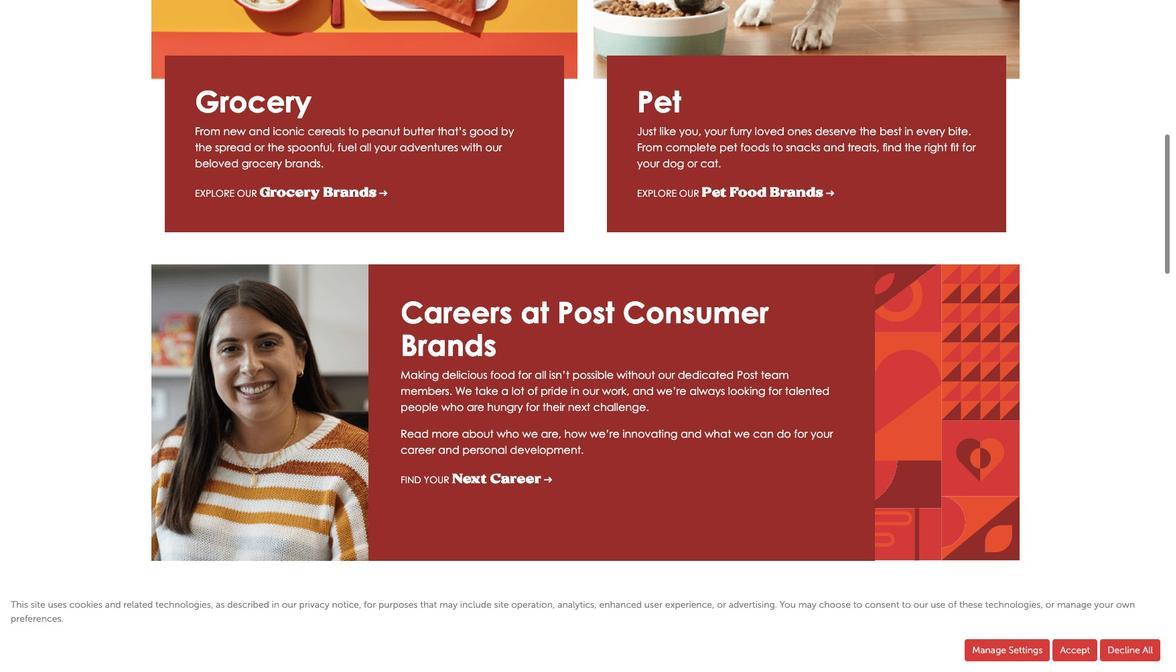 Task type: locate. For each thing, give the bounding box(es) containing it.
and
[[249, 125, 270, 138], [824, 141, 845, 154], [633, 385, 654, 398], [681, 427, 702, 441], [438, 444, 460, 457], [105, 600, 121, 611]]

are
[[467, 401, 484, 414]]

1 horizontal spatial we
[[734, 427, 750, 441]]

careers
[[401, 295, 513, 330]]

your
[[705, 125, 727, 138], [374, 141, 397, 154], [637, 157, 660, 170], [811, 427, 833, 441], [424, 474, 449, 486], [1095, 600, 1114, 611]]

decline all
[[1108, 645, 1153, 657]]

our down good
[[486, 141, 502, 154]]

0 vertical spatial post
[[557, 295, 615, 330]]

we're left always
[[657, 385, 687, 398]]

1 horizontal spatial find
[[883, 141, 902, 154]]

careers at post consumer brands making delicious food for all isn't possible without our dedicated post team members. we take a lot of pride in our work, and we're always looking for talented people who are hungry for their next challenge.
[[401, 295, 830, 414]]

for down team
[[769, 385, 782, 398]]

1 vertical spatial we're
[[590, 427, 620, 441]]

all right 'fuel'
[[360, 141, 371, 154]]

0 horizontal spatial post
[[207, 624, 264, 659]]

your inside read more about who we are, how we're innovating and what we can do for your career and personal development.
[[811, 427, 833, 441]]

from left new
[[195, 125, 220, 138]]

in right pride
[[571, 385, 580, 398]]

more
[[432, 427, 459, 441]]

the down iconic
[[268, 141, 285, 154]]

take
[[475, 385, 498, 398]]

for right do
[[794, 427, 808, 441]]

or inside grocery from new and iconic cereals to peanut butter that's good by the spread or the spoonful, fuel all your adventures with our beloved grocery brands.
[[254, 141, 265, 154]]

1 horizontal spatial next
[[568, 401, 590, 414]]

food up a
[[490, 369, 515, 382]]

we're right how
[[590, 427, 620, 441]]

food down foods
[[730, 185, 767, 200]]

1 horizontal spatial explore
[[637, 188, 677, 199]]

site right include
[[494, 600, 509, 611]]

long arrow right image for next career
[[544, 476, 552, 486]]

include
[[460, 600, 492, 611]]

good
[[470, 125, 498, 138]]

0 vertical spatial pet
[[720, 141, 738, 154]]

0 vertical spatial career
[[401, 444, 435, 457]]

0 horizontal spatial all
[[360, 141, 371, 154]]

1 vertical spatial food
[[490, 369, 515, 382]]

of
[[527, 385, 538, 398], [948, 600, 957, 611]]

we
[[455, 385, 472, 398]]

isn't
[[549, 369, 570, 382]]

or right spread on the left top of page
[[254, 141, 265, 154]]

0 horizontal spatial technologies,
[[155, 600, 213, 611]]

of inside , for purposes that may include site operation, analytics, enhanced user experience, or advertising. you may choose to consent to our use of these technologies, or manage your own preferences.
[[948, 600, 957, 611]]

long arrow right image for grocery brands
[[379, 190, 388, 199]]

and left related
[[105, 600, 121, 611]]

1 horizontal spatial site
[[494, 600, 509, 611]]

career inside read more about who we are, how we're innovating and what we can do for your career and personal development.
[[401, 444, 435, 457]]

1 vertical spatial in
[[571, 385, 580, 398]]

for left their
[[526, 401, 540, 414]]

grocery
[[242, 157, 282, 170], [260, 185, 320, 200]]

next right their
[[568, 401, 590, 414]]

1 horizontal spatial technologies,
[[985, 600, 1043, 611]]

0 horizontal spatial find
[[401, 474, 421, 486]]

1 vertical spatial from
[[637, 141, 663, 154]]

0 horizontal spatial of
[[527, 385, 538, 398]]

2 horizontal spatial post
[[737, 369, 758, 382]]

explore down beloved at the left
[[195, 188, 235, 199]]

you
[[780, 600, 796, 611]]

our down beloved at the left
[[237, 188, 257, 199]]

ones
[[787, 125, 812, 138]]

or
[[254, 141, 265, 154], [687, 157, 698, 170], [717, 600, 726, 611], [1046, 600, 1055, 611]]

to up 'fuel'
[[348, 125, 359, 138]]

all left 'isn't'
[[535, 369, 546, 382]]

our down possible
[[582, 385, 599, 398]]

0 vertical spatial with
[[461, 141, 483, 154]]

grocery down the brands.
[[260, 185, 320, 200]]

brands down 'fuel'
[[323, 185, 377, 200]]

of right lot
[[527, 385, 538, 398]]

career down personal
[[490, 472, 541, 486]]

0 vertical spatial in
[[905, 125, 914, 138]]

can
[[753, 427, 774, 441]]

pet down cat.
[[702, 185, 727, 200]]

described
[[227, 600, 269, 611]]

pet down furry
[[720, 141, 738, 154]]

from inside pet just like you, your furry loved ones deserve the best in every bite. from complete pet foods to snacks and treats, find the right fit for your dog or cat.
[[637, 141, 663, 154]]

0 vertical spatial from
[[195, 125, 220, 138]]

development.
[[510, 444, 584, 457]]

from down just on the top
[[637, 141, 663, 154]]

the up 'treats,' at the top of the page
[[860, 125, 877, 138]]

use
[[931, 600, 946, 611]]

and down deserve
[[824, 141, 845, 154]]

1 vertical spatial career
[[490, 472, 541, 486]]

1 vertical spatial all
[[535, 369, 546, 382]]

0 vertical spatial find
[[883, 141, 902, 154]]

team
[[761, 369, 789, 382]]

we
[[522, 427, 538, 441], [734, 427, 750, 441]]

1 vertical spatial long arrow right image
[[544, 476, 552, 486]]

1 vertical spatial find
[[401, 474, 421, 486]]

in
[[905, 125, 914, 138], [571, 385, 580, 398]]

your left 'own'
[[1095, 600, 1114, 611]]

0 horizontal spatial brands
[[323, 185, 377, 200]]

1 horizontal spatial we're
[[657, 385, 687, 398]]

post right "at"
[[557, 295, 615, 330]]

operation,
[[511, 600, 555, 611]]

we're inside read more about who we are, how we're innovating and what we can do for your career and personal development.
[[590, 427, 620, 441]]

of for brands
[[527, 385, 538, 398]]

1 horizontal spatial may
[[799, 600, 817, 611]]

we left are,
[[522, 427, 538, 441]]

our down dog
[[679, 188, 699, 199]]

pet just like you, your furry loved ones deserve the best in every bite. from complete pet foods to snacks and treats, find the right fit for your dog or cat.
[[637, 84, 976, 170]]

1 horizontal spatial brands
[[770, 185, 824, 200]]

your down 'more'
[[424, 474, 449, 486]]

may right you
[[799, 600, 817, 611]]

next inside careers at post consumer brands making delicious food for all isn't possible without our dedicated post team members. we take a lot of pride in our work, and we're always looking for talented people who are hungry for their next challenge.
[[568, 401, 590, 414]]

in inside careers at post consumer brands making delicious food for all isn't possible without our dedicated post team members. we take a lot of pride in our work, and we're always looking for talented people who are hungry for their next challenge.
[[571, 385, 580, 398]]

your inside find your next career
[[424, 474, 449, 486]]

enhanced
[[599, 600, 642, 611]]

0 horizontal spatial in
[[571, 385, 580, 398]]

1 vertical spatial post
[[737, 369, 758, 382]]

that's
[[438, 125, 467, 138]]

0 horizontal spatial with
[[461, 141, 483, 154]]

0 vertical spatial we're
[[657, 385, 687, 398]]

2 site from the left
[[494, 600, 509, 611]]

0 horizontal spatial site
[[31, 600, 45, 611]]

1 horizontal spatial of
[[948, 600, 957, 611]]

in right best
[[905, 125, 914, 138]]

0 vertical spatial of
[[527, 385, 538, 398]]

2 technologies, from the left
[[985, 600, 1043, 611]]

analytics,
[[558, 600, 597, 611]]

0 horizontal spatial explore
[[195, 188, 235, 199]]

and down the 'without'
[[633, 385, 654, 398]]

0 horizontal spatial who
[[441, 401, 464, 414]]

and inside grocery from new and iconic cereals to peanut butter that's good by the spread or the spoonful, fuel all your adventures with our beloved grocery brands.
[[249, 125, 270, 138]]

1 horizontal spatial all
[[535, 369, 546, 382]]

1 vertical spatial with
[[543, 591, 600, 627]]

for inside pet just like you, your furry loved ones deserve the best in every bite. from complete pet foods to snacks and treats, find the right fit for your dog or cat.
[[962, 141, 976, 154]]

without
[[617, 369, 655, 382]]

for right fit
[[962, 141, 976, 154]]

1 horizontal spatial who
[[497, 427, 519, 441]]

for right the , at left
[[364, 600, 376, 611]]

0 vertical spatial grocery
[[242, 157, 282, 170]]

technologies, left the as
[[155, 600, 213, 611]]

1 vertical spatial pet
[[702, 185, 727, 200]]

privacy notice link
[[299, 600, 359, 611]]

next
[[568, 401, 590, 414], [452, 472, 487, 486]]

1 explore from the left
[[195, 188, 235, 199]]

1 vertical spatial who
[[497, 427, 519, 441]]

technologies, inside , for purposes that may include site operation, analytics, enhanced user experience, or advertising. you may choose to consent to our use of these technologies, or manage your own preferences.
[[985, 600, 1043, 611]]

our
[[486, 141, 502, 154], [237, 188, 257, 199], [679, 188, 699, 199], [658, 369, 675, 382], [582, 385, 599, 398], [914, 600, 928, 611]]

0 vertical spatial who
[[441, 401, 464, 414]]

0 horizontal spatial may
[[440, 600, 458, 611]]

personal
[[462, 444, 507, 457]]

complete
[[666, 141, 717, 154]]

and left what
[[681, 427, 702, 441]]

cat.
[[701, 157, 721, 170]]

next down personal
[[452, 472, 487, 486]]

0 vertical spatial all
[[360, 141, 371, 154]]

1 technologies, from the left
[[155, 600, 213, 611]]

manage
[[973, 645, 1007, 657]]

1 horizontal spatial from
[[637, 141, 663, 154]]

our left use
[[914, 600, 928, 611]]

we left can
[[734, 427, 750, 441]]

or left advertising.
[[717, 600, 726, 611]]

or left manage
[[1046, 600, 1055, 611]]

0 horizontal spatial next
[[452, 472, 487, 486]]

who inside careers at post consumer brands making delicious food for all isn't possible without our dedicated post team members. we take a lot of pride in our work, and we're always looking for talented people who are hungry for their next challenge.
[[441, 401, 464, 414]]

we're inside careers at post consumer brands making delicious food for all isn't possible without our dedicated post team members. we take a lot of pride in our work, and we're always looking for talented people who are hungry for their next challenge.
[[657, 385, 687, 398]]

or down complete
[[687, 157, 698, 170]]

0 horizontal spatial food
[[490, 369, 515, 382]]

site up the preferences.
[[31, 600, 45, 611]]

members.
[[401, 385, 452, 398]]

1 horizontal spatial career
[[490, 472, 541, 486]]

0 horizontal spatial career
[[401, 444, 435, 457]]

find down read
[[401, 474, 421, 486]]

possible
[[573, 369, 614, 382]]

for up lot
[[518, 369, 532, 382]]

post employee sitting at her desk image
[[151, 265, 369, 561]]

find down best
[[883, 141, 902, 154]]

explore down dog
[[637, 188, 677, 199]]

career down read
[[401, 444, 435, 457]]

1 horizontal spatial long arrow right image
[[544, 476, 552, 486]]

innovating
[[623, 427, 678, 441]]

of right use
[[948, 600, 957, 611]]

cereal and grocery brands image
[[151, 0, 578, 79]]

the
[[860, 125, 877, 138], [195, 141, 212, 154], [268, 141, 285, 154], [905, 141, 922, 154]]

all
[[360, 141, 371, 154], [535, 369, 546, 382]]

post up the "looking"
[[737, 369, 758, 382]]

as
[[216, 600, 225, 611]]

food
[[730, 185, 767, 200], [490, 369, 515, 382]]

find
[[883, 141, 902, 154], [401, 474, 421, 486]]

, for purposes that may include site operation, analytics, enhanced user experience, or advertising. you may choose to consent to our use of these technologies, or manage your own preferences.
[[11, 600, 1135, 625]]

bite.
[[948, 125, 971, 138]]

to
[[348, 125, 359, 138], [772, 141, 783, 154], [854, 600, 863, 611], [902, 600, 911, 611]]

post down the described
[[207, 624, 264, 659]]

may right that
[[440, 600, 458, 611]]

2 brands from the left
[[770, 185, 824, 200]]

your right do
[[811, 427, 833, 441]]

long arrow right image down peanut
[[379, 190, 388, 199]]

1 vertical spatial of
[[948, 600, 957, 611]]

to inside pet just like you, your furry loved ones deserve the best in every bite. from complete pet foods to snacks and treats, find the right fit for your dog or cat.
[[772, 141, 783, 154]]

0 horizontal spatial long arrow right image
[[379, 190, 388, 199]]

our inside explore our pet food brands
[[679, 188, 699, 199]]

with inside trending recipes made with post
[[543, 591, 600, 627]]

the up beloved at the left
[[195, 141, 212, 154]]

2 vertical spatial post
[[207, 624, 264, 659]]

who
[[441, 401, 464, 414], [497, 427, 519, 441]]

always
[[690, 385, 725, 398]]

snacks
[[786, 141, 821, 154]]

brands left long arrow right icon
[[770, 185, 824, 200]]

1 horizontal spatial in
[[905, 125, 914, 138]]

0 vertical spatial long arrow right image
[[379, 190, 388, 199]]

post pet food brands image
[[594, 0, 1020, 79]]

grocery down spread on the left top of page
[[242, 157, 282, 170]]

iconic
[[273, 125, 305, 138]]

0 horizontal spatial from
[[195, 125, 220, 138]]

to down loved
[[772, 141, 783, 154]]

0 vertical spatial food
[[730, 185, 767, 200]]

all inside grocery from new and iconic cereals to peanut butter that's good by the spread or the spoonful, fuel all your adventures with our beloved grocery brands.
[[360, 141, 371, 154]]

explore inside explore our pet food brands
[[637, 188, 677, 199]]

explore
[[195, 188, 235, 199], [637, 188, 677, 199]]

we're
[[657, 385, 687, 398], [590, 427, 620, 441]]

who down we
[[441, 401, 464, 414]]

to inside grocery from new and iconic cereals to peanut butter that's good by the spread or the spoonful, fuel all your adventures with our beloved grocery brands.
[[348, 125, 359, 138]]

explore inside explore our grocery brands
[[195, 188, 235, 199]]

0 vertical spatial next
[[568, 401, 590, 414]]

0 horizontal spatial we're
[[590, 427, 620, 441]]

long arrow right image
[[379, 190, 388, 199], [544, 476, 552, 486]]

1 brands from the left
[[323, 185, 377, 200]]

1 may from the left
[[440, 600, 458, 611]]

your down peanut
[[374, 141, 397, 154]]

long arrow right image down development.
[[544, 476, 552, 486]]

talented
[[785, 385, 830, 398]]

grocery inside grocery from new and iconic cereals to peanut butter that's good by the spread or the spoonful, fuel all your adventures with our beloved grocery brands.
[[242, 157, 282, 170]]

for inside , for purposes that may include site operation, analytics, enhanced user experience, or advertising. you may choose to consent to our use of these technologies, or manage your own preferences.
[[364, 600, 376, 611]]

0 horizontal spatial we
[[522, 427, 538, 441]]

explore for grocery
[[195, 188, 235, 199]]

of inside careers at post consumer brands making delicious food for all isn't possible without our dedicated post team members. we take a lot of pride in our work, and we're always looking for talented people who are hungry for their next challenge.
[[527, 385, 538, 398]]

1 horizontal spatial with
[[543, 591, 600, 627]]

your inside , for purposes that may include site operation, analytics, enhanced user experience, or advertising. you may choose to consent to our use of these technologies, or manage your own preferences.
[[1095, 600, 1114, 611]]

and right new
[[249, 125, 270, 138]]

experience,
[[665, 600, 715, 611]]

who down the hungry
[[497, 427, 519, 441]]

our inside grocery from new and iconic cereals to peanut butter that's good by the spread or the spoonful, fuel all your adventures with our beloved grocery brands.
[[486, 141, 502, 154]]

technologies, right these on the bottom right of page
[[985, 600, 1043, 611]]

2 explore from the left
[[637, 188, 677, 199]]



Task type: vqa. For each thing, say whether or not it's contained in the screenshot.
cereal
no



Task type: describe. For each thing, give the bounding box(es) containing it.
like
[[660, 125, 676, 138]]

read more about who we are, how we're innovating and what we can do for your career and personal development.
[[401, 427, 833, 457]]

or inside pet just like you, your furry loved ones deserve the best in every bite. from complete pet foods to snacks and treats, find the right fit for your dog or cat.
[[687, 157, 698, 170]]

food inside careers at post consumer brands making delicious food for all isn't possible without our dedicated post team members. we take a lot of pride in our work, and we're always looking for talented people who are hungry for their next challenge.
[[490, 369, 515, 382]]

that
[[420, 600, 437, 611]]

grocery
[[195, 84, 312, 119]]

manage settings
[[973, 645, 1043, 657]]

and down 'more'
[[438, 444, 460, 457]]

find inside find your next career
[[401, 474, 421, 486]]

cereals
[[308, 125, 345, 138]]

uses
[[48, 600, 67, 611]]

every
[[917, 125, 945, 138]]

decline all button
[[1100, 640, 1161, 662]]

deserve
[[815, 125, 857, 138]]

pride
[[541, 385, 568, 398]]

settings
[[1009, 645, 1043, 657]]

with inside grocery from new and iconic cereals to peanut butter that's good by the spread or the spoonful, fuel all your adventures with our beloved grocery brands.
[[461, 141, 483, 154]]

and inside pet just like you, your furry loved ones deserve the best in every bite. from complete pet foods to snacks and treats, find the right fit for your dog or cat.
[[824, 141, 845, 154]]

delicious
[[442, 369, 488, 382]]

1 site from the left
[[31, 600, 45, 611]]

1 vertical spatial grocery
[[260, 185, 320, 200]]

fuel
[[338, 141, 357, 154]]

our inside , for purposes that may include site operation, analytics, enhanced user experience, or advertising. you may choose to consent to our use of these technologies, or manage your own preferences.
[[914, 600, 928, 611]]

your inside grocery from new and iconic cereals to peanut butter that's good by the spread or the spoonful, fuel all your adventures with our beloved grocery brands.
[[374, 141, 397, 154]]

pet inside pet just like you, your furry loved ones deserve the best in every bite. from complete pet foods to snacks and treats, find the right fit for your dog or cat.
[[720, 141, 738, 154]]

just
[[637, 125, 657, 138]]

our inside explore our grocery brands
[[237, 188, 257, 199]]

by
[[501, 125, 514, 138]]

about
[[462, 427, 494, 441]]

own
[[1116, 600, 1135, 611]]

2 we from the left
[[734, 427, 750, 441]]

treats,
[[848, 141, 880, 154]]

brands.
[[285, 157, 324, 170]]

related
[[123, 600, 153, 611]]

your left dog
[[637, 157, 660, 170]]

1 horizontal spatial post
[[557, 295, 615, 330]]

to right choose
[[854, 600, 863, 611]]

explore our pet food brands
[[637, 185, 824, 200]]

find inside pet just like you, your furry loved ones deserve the best in every bite. from complete pet foods to snacks and treats, find the right fit for your dog or cat.
[[883, 141, 902, 154]]

loved
[[755, 125, 785, 138]]

user
[[645, 600, 663, 611]]

dog
[[663, 157, 684, 170]]

how
[[565, 427, 587, 441]]

right
[[925, 141, 948, 154]]

do
[[777, 427, 791, 441]]

in our
[[272, 600, 297, 611]]

1 we from the left
[[522, 427, 538, 441]]

this
[[11, 600, 28, 611]]

beloved
[[195, 157, 239, 170]]

what
[[705, 427, 731, 441]]

accept
[[1060, 645, 1090, 657]]

who inside read more about who we are, how we're innovating and what we can do for your career and personal development.
[[497, 427, 519, 441]]

spread
[[215, 141, 251, 154]]

and inside careers at post consumer brands making delicious food for all isn't possible without our dedicated post team members. we take a lot of pride in our work, and we're always looking for talented people who are hungry for their next challenge.
[[633, 385, 654, 398]]

new
[[223, 125, 246, 138]]

explore our grocery brands
[[195, 185, 377, 200]]

people
[[401, 401, 438, 414]]

post inside trending recipes made with post
[[207, 624, 264, 659]]

site inside , for purposes that may include site operation, analytics, enhanced user experience, or advertising. you may choose to consent to our use of these technologies, or manage your own preferences.
[[494, 600, 509, 611]]

made
[[449, 591, 535, 627]]

their
[[543, 401, 565, 414]]

grocery from new and iconic cereals to peanut butter that's good by the spread or the spoonful, fuel all your adventures with our beloved grocery brands.
[[195, 84, 514, 170]]

1 vertical spatial next
[[452, 472, 487, 486]]

challenge.
[[593, 401, 649, 414]]

at
[[521, 295, 549, 330]]

work,
[[602, 385, 630, 398]]

choose
[[819, 600, 851, 611]]

this site uses cookies and related technologies, as described in our privacy notice
[[11, 600, 359, 611]]

from inside grocery from new and iconic cereals to peanut butter that's good by the spread or the spoonful, fuel all your adventures with our beloved grocery brands.
[[195, 125, 220, 138]]

consent
[[865, 600, 900, 611]]

all
[[1143, 645, 1153, 657]]

these
[[960, 600, 983, 611]]

2 may from the left
[[799, 600, 817, 611]]

furry
[[730, 125, 752, 138]]

decline
[[1108, 645, 1140, 657]]

trending recipes made with post
[[207, 591, 600, 659]]

a
[[501, 385, 509, 398]]

best
[[880, 125, 902, 138]]

lot
[[512, 385, 525, 398]]

to right consent
[[902, 600, 911, 611]]

your left furry
[[705, 125, 727, 138]]

cookies
[[69, 600, 102, 611]]

find your next career
[[401, 472, 541, 486]]

manage
[[1057, 600, 1092, 611]]

for inside read more about who we are, how we're innovating and what we can do for your career and personal development.
[[794, 427, 808, 441]]

adventures
[[400, 141, 458, 154]]

,
[[359, 600, 361, 611]]

brands
[[401, 327, 497, 363]]

pet
[[637, 84, 681, 119]]

purposes
[[379, 600, 418, 611]]

hungry
[[487, 401, 523, 414]]

privacy notice
[[299, 600, 359, 611]]

long arrow right image
[[826, 190, 834, 199]]

recipes
[[336, 591, 441, 627]]

preferences.
[[11, 614, 64, 625]]

the left the right
[[905, 141, 922, 154]]

1 horizontal spatial food
[[730, 185, 767, 200]]

manage settings button
[[965, 640, 1050, 662]]

of for may
[[948, 600, 957, 611]]

explore for pet
[[637, 188, 677, 199]]

advertising.
[[729, 600, 777, 611]]

spoonful,
[[288, 141, 335, 154]]

all inside careers at post consumer brands making delicious food for all isn't possible without our dedicated post team members. we take a lot of pride in our work, and we're always looking for talented people who are hungry for their next challenge.
[[535, 369, 546, 382]]

read
[[401, 427, 429, 441]]

in inside pet just like you, your furry loved ones deserve the best in every bite. from complete pet foods to snacks and treats, find the right fit for your dog or cat.
[[905, 125, 914, 138]]

foods
[[741, 141, 770, 154]]

peanut
[[362, 125, 400, 138]]

our right the 'without'
[[658, 369, 675, 382]]

making
[[401, 369, 439, 382]]

accept button
[[1053, 640, 1098, 662]]



